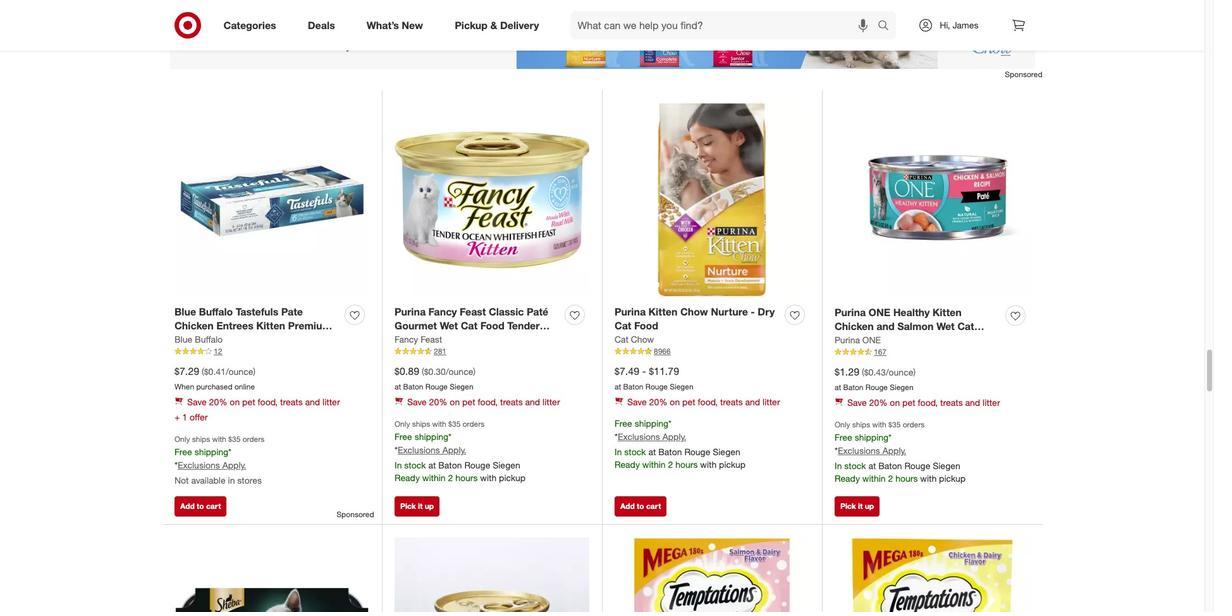 Task type: locate. For each thing, give the bounding box(es) containing it.
pet down "online"
[[242, 397, 255, 407]]

2 up from the left
[[865, 502, 874, 512]]

food, up free shipping * * exclusions apply. in stock at  baton rouge siegen ready within 2 hours with pickup
[[698, 397, 718, 407]]

) inside $0.89 ( $0.30 /ounce ) at baton rouge siegen
[[473, 367, 476, 377]]

only
[[395, 419, 410, 429], [835, 420, 851, 430], [175, 435, 190, 444]]

0 horizontal spatial pick
[[400, 502, 416, 512]]

treats for $7.49
[[721, 397, 743, 407]]

in
[[228, 475, 235, 486]]

purina inside purina one healthy kitten chicken and salmon wet cat food - 3oz
[[835, 306, 866, 319]]

3oz up $0.43
[[869, 335, 886, 347]]

0 horizontal spatial stock
[[404, 460, 426, 471]]

0 horizontal spatial fancy
[[395, 334, 418, 345]]

3oz down ocean
[[395, 349, 412, 361]]

2 for purina fancy feast classic paté gourmet wet cat food tender ocean white fish feast kitten - 3oz
[[448, 473, 453, 483]]

stock for purina fancy feast classic paté gourmet wet cat food tender ocean white fish feast kitten - 3oz
[[404, 460, 426, 471]]

1 vertical spatial fancy
[[395, 334, 418, 345]]

2
[[668, 459, 673, 470], [448, 473, 453, 483], [889, 473, 894, 484]]

ships
[[412, 419, 430, 429], [853, 420, 871, 430], [192, 435, 210, 444]]

2 horizontal spatial (
[[862, 367, 865, 378]]

0 horizontal spatial pick it up
[[400, 502, 434, 512]]

up for $0.89
[[425, 502, 434, 512]]

- right $7.49
[[642, 365, 646, 378]]

12 link
[[175, 346, 369, 357]]

0 horizontal spatial chow
[[631, 334, 654, 345]]

0 vertical spatial sponsored
[[1006, 70, 1043, 79]]

1 pick it up from the left
[[400, 502, 434, 512]]

1 horizontal spatial ready
[[615, 459, 640, 470]]

free
[[615, 418, 633, 429], [395, 432, 412, 442], [835, 432, 853, 443], [175, 447, 192, 458]]

/ounce inside $1.29 ( $0.43 /ounce ) at baton rouge siegen
[[886, 367, 914, 378]]

0 horizontal spatial 2
[[448, 473, 453, 483]]

buffalo inside blue buffalo tastefuls pate chicken entrees kitten premium wet cat food - 3oz/6ct
[[199, 305, 233, 318]]

$35 up the free shipping * * exclusions apply. not available in stores
[[228, 435, 241, 444]]

20% down $7.49 - $11.79 at baton rouge siegen
[[650, 397, 668, 407]]

save 20% on pet food, treats and litter down 281 link
[[407, 397, 560, 407]]

it for $1.29
[[859, 502, 863, 512]]

pick for $0.89
[[400, 502, 416, 512]]

to for $7.49
[[637, 502, 644, 512]]

pet for $7.49
[[683, 397, 696, 407]]

cat up fish
[[461, 320, 478, 332]]

purina kitten chow nurture - dry cat food image
[[615, 103, 810, 297], [615, 103, 810, 297]]

feast
[[460, 305, 486, 318], [421, 334, 442, 345], [482, 334, 508, 347]]

pick it up for $0.89
[[400, 502, 434, 512]]

1 horizontal spatial pickup
[[719, 459, 746, 470]]

167 link
[[835, 347, 1031, 358]]

0 horizontal spatial add to cart button
[[175, 497, 227, 517]]

0 horizontal spatial (
[[202, 367, 204, 377]]

1 horizontal spatial only ships with $35 orders free shipping * * exclusions apply. in stock at  baton rouge siegen ready within 2 hours with pickup
[[835, 420, 966, 484]]

( inside $1.29 ( $0.43 /ounce ) at baton rouge siegen
[[862, 367, 865, 378]]

one inside purina one healthy kitten chicken and salmon wet cat food - 3oz
[[869, 306, 891, 319]]

buffalo up entrees
[[199, 305, 233, 318]]

0 horizontal spatial /ounce
[[226, 367, 253, 377]]

2 horizontal spatial /ounce
[[886, 367, 914, 378]]

shipping down $7.49 - $11.79 at baton rouge siegen
[[635, 418, 669, 429]]

) down 167 link
[[914, 367, 916, 378]]

2 pick it up from the left
[[841, 502, 874, 512]]

2 pick it up button from the left
[[835, 497, 880, 517]]

ready for purina one healthy kitten chicken and salmon wet cat food - 3oz
[[835, 473, 860, 484]]

cat chow link
[[615, 334, 654, 346]]

1 horizontal spatial pick
[[841, 502, 856, 512]]

1 vertical spatial one
[[863, 335, 881, 346]]

pick it up button for $1.29
[[835, 497, 880, 517]]

&
[[491, 19, 498, 31]]

0 horizontal spatial ready
[[395, 473, 420, 483]]

chow left nurture
[[681, 305, 708, 318]]

0 vertical spatial fancy
[[429, 305, 457, 318]]

1 horizontal spatial pick it up button
[[835, 497, 880, 517]]

gourmet
[[395, 320, 437, 332]]

0 vertical spatial blue
[[175, 305, 196, 318]]

cat up cat chow at right bottom
[[615, 320, 632, 332]]

pet down $1.29 ( $0.43 /ounce ) at baton rouge siegen
[[903, 397, 916, 408]]

pickup & delivery link
[[444, 11, 555, 39]]

2 horizontal spatial within
[[863, 473, 886, 484]]

pet down $0.89 ( $0.30 /ounce ) at baton rouge siegen
[[463, 397, 476, 407]]

with
[[432, 419, 447, 429], [873, 420, 887, 430], [212, 435, 226, 444], [701, 459, 717, 470], [480, 473, 497, 483], [921, 473, 937, 484]]

save down $1.29 ( $0.43 /ounce ) at baton rouge siegen
[[848, 397, 867, 408]]

/ounce down the 167
[[886, 367, 914, 378]]

purina one healthy kitten chicken and salmon wet cat food - 3oz
[[835, 306, 975, 347]]

food up $1.29
[[835, 335, 859, 347]]

blue inside blue buffalo tastefuls pate chicken entrees kitten premium wet cat food - 3oz/6ct
[[175, 305, 196, 318]]

0 horizontal spatial only ships with $35 orders free shipping * * exclusions apply. in stock at  baton rouge siegen ready within 2 hours with pickup
[[395, 419, 526, 483]]

1 horizontal spatial fancy
[[429, 305, 457, 318]]

*
[[669, 418, 672, 429], [615, 431, 618, 442], [449, 432, 452, 442], [889, 432, 892, 443], [395, 445, 398, 456], [835, 445, 838, 456], [228, 447, 232, 458], [175, 460, 178, 471]]

)
[[253, 367, 256, 377], [473, 367, 476, 377], [914, 367, 916, 378]]

2 horizontal spatial pickup
[[940, 473, 966, 484]]

0 horizontal spatial pickup
[[499, 473, 526, 483]]

food inside purina one healthy kitten chicken and salmon wet cat food - 3oz
[[835, 335, 859, 347]]

rouge inside $7.49 - $11.79 at baton rouge siegen
[[646, 382, 668, 392]]

one up the 167
[[863, 335, 881, 346]]

new
[[402, 19, 423, 31]]

pick it up for $1.29
[[841, 502, 874, 512]]

on down $0.89 ( $0.30 /ounce ) at baton rouge siegen
[[450, 397, 460, 407]]

0 horizontal spatial orders
[[243, 435, 265, 444]]

fancy down "gourmet"
[[395, 334, 418, 345]]

(
[[202, 367, 204, 377], [422, 367, 424, 377], [862, 367, 865, 378]]

baton inside free shipping * * exclusions apply. in stock at  baton rouge siegen ready within 2 hours with pickup
[[659, 447, 682, 457]]

2 horizontal spatial ready
[[835, 473, 860, 484]]

only down $0.89
[[395, 419, 410, 429]]

search
[[873, 20, 903, 33]]

kitten down tender
[[511, 334, 540, 347]]

20% down $0.89 ( $0.30 /ounce ) at baton rouge siegen
[[429, 397, 448, 407]]

0 horizontal spatial up
[[425, 502, 434, 512]]

/ounce up "online"
[[226, 367, 253, 377]]

2 add to cart button from the left
[[615, 497, 667, 517]]

pet down $7.49 - $11.79 at baton rouge siegen
[[683, 397, 696, 407]]

0 horizontal spatial )
[[253, 367, 256, 377]]

2 it from the left
[[859, 502, 863, 512]]

blue inside 'blue buffalo' link
[[175, 334, 192, 345]]

kitten inside blue buffalo tastefuls pate chicken entrees kitten premium wet cat food - 3oz/6ct
[[256, 320, 285, 332]]

1 add to cart from the left
[[180, 502, 221, 512]]

1 cart from the left
[[206, 502, 221, 512]]

blue buffalo tastefuls pate chicken entrees kitten premium wet cat food - 3oz/6ct
[[175, 305, 331, 347]]

0 horizontal spatial wet
[[175, 334, 193, 347]]

hours inside free shipping * * exclusions apply. in stock at  baton rouge siegen ready within 2 hours with pickup
[[676, 459, 698, 470]]

add to cart button
[[175, 497, 227, 517], [615, 497, 667, 517]]

only for $0.89
[[395, 419, 410, 429]]

$11.79
[[649, 365, 680, 378]]

1 horizontal spatial orders
[[463, 419, 485, 429]]

food, for $1.29
[[918, 397, 938, 408]]

20%
[[209, 397, 227, 407], [429, 397, 448, 407], [650, 397, 668, 407], [870, 397, 888, 408]]

) down 281 link
[[473, 367, 476, 377]]

20% down $1.29 ( $0.43 /ounce ) at baton rouge siegen
[[870, 397, 888, 408]]

on down $1.29 ( $0.43 /ounce ) at baton rouge siegen
[[890, 397, 900, 408]]

only down 1
[[175, 435, 190, 444]]

( inside the $7.29 ( $0.41 /ounce ) when purchased online
[[202, 367, 204, 377]]

treats for $1.29
[[941, 397, 963, 408]]

blue up $7.29 on the bottom left
[[175, 334, 192, 345]]

2 horizontal spatial hours
[[896, 473, 918, 484]]

add to cart
[[180, 502, 221, 512], [621, 502, 661, 512]]

chicken recipe kitten wet cat food - 3oz - kindfull™ image
[[395, 538, 590, 612], [395, 538, 590, 612]]

cat inside purina one healthy kitten chicken and salmon wet cat food - 3oz
[[958, 320, 975, 333]]

purina up purina one
[[835, 306, 866, 319]]

shipping down only ships with $35 orders
[[195, 447, 228, 458]]

1 horizontal spatial in
[[615, 447, 622, 457]]

buffalo for blue buffalo
[[195, 334, 223, 345]]

0 horizontal spatial 3oz
[[395, 349, 412, 361]]

1 vertical spatial blue
[[175, 334, 192, 345]]

1 horizontal spatial )
[[473, 367, 476, 377]]

food inside purina fancy feast classic paté gourmet wet cat food tender ocean white fish feast kitten - 3oz
[[481, 320, 505, 332]]

food up cat chow at right bottom
[[635, 320, 659, 332]]

treats down 281 link
[[500, 397, 523, 407]]

purchased
[[196, 382, 233, 392]]

save 20% on pet food, treats and litter down 167 link
[[848, 397, 1001, 408]]

sheba kitten soft pate perfect portions wet cat food with salmon & chicken flavor - 31.7oz/12ct image
[[175, 538, 369, 612], [175, 538, 369, 612]]

1 horizontal spatial 2
[[668, 459, 673, 470]]

2 horizontal spatial only
[[835, 420, 851, 430]]

only ships with $35 orders free shipping * * exclusions apply. in stock at  baton rouge siegen ready within 2 hours with pickup
[[395, 419, 526, 483], [835, 420, 966, 484]]

orders
[[463, 419, 485, 429], [903, 420, 925, 430], [243, 435, 265, 444]]

0 vertical spatial chow
[[681, 305, 708, 318]]

advertisement region
[[162, 0, 1043, 69]]

shipping inside free shipping * * exclusions apply. in stock at  baton rouge siegen ready within 2 hours with pickup
[[635, 418, 669, 429]]

exclusions apply. button for blue buffalo tastefuls pate chicken entrees kitten premium wet cat food - 3oz/6ct
[[178, 459, 246, 472]]

1 horizontal spatial cart
[[647, 502, 661, 512]]

1 horizontal spatial hours
[[676, 459, 698, 470]]

( right $0.89
[[422, 367, 424, 377]]

food, for $0.89
[[478, 397, 498, 407]]

1 vertical spatial buffalo
[[195, 334, 223, 345]]

purina
[[395, 305, 426, 318], [615, 305, 646, 318], [835, 306, 866, 319], [835, 335, 860, 346]]

20% for $1.29
[[870, 397, 888, 408]]

pick it up button
[[395, 497, 440, 517], [835, 497, 880, 517]]

food down classic
[[481, 320, 505, 332]]

chicken up blue buffalo
[[175, 320, 214, 332]]

orders down $1.29 ( $0.43 /ounce ) at baton rouge siegen
[[903, 420, 925, 430]]

blue up blue buffalo
[[175, 305, 196, 318]]

1 horizontal spatial only
[[395, 419, 410, 429]]

ships down $0.89 ( $0.30 /ounce ) at baton rouge siegen
[[412, 419, 430, 429]]

purina up $1.29
[[835, 335, 860, 346]]

exclusions apply. button for purina fancy feast classic paté gourmet wet cat food tender ocean white fish feast kitten - 3oz
[[398, 444, 466, 457]]

in for purina fancy feast classic paté gourmet wet cat food tender ocean white fish feast kitten - 3oz
[[395, 460, 402, 471]]

wet up $7.29 on the bottom left
[[175, 334, 193, 347]]

chow inside the purina kitten chow nurture - dry cat food
[[681, 305, 708, 318]]

) for fish
[[473, 367, 476, 377]]

chicken for cat
[[175, 320, 214, 332]]

chicken up purina one
[[835, 320, 874, 333]]

only down $1.29
[[835, 420, 851, 430]]

one
[[869, 306, 891, 319], [863, 335, 881, 346]]

purina inside purina fancy feast classic paté gourmet wet cat food tender ocean white fish feast kitten - 3oz
[[395, 305, 426, 318]]

wet up white
[[440, 320, 458, 332]]

cart for $11.79
[[647, 502, 661, 512]]

2 blue from the top
[[175, 334, 192, 345]]

ready
[[615, 459, 640, 470], [395, 473, 420, 483], [835, 473, 860, 484]]

and for purina one healthy kitten chicken and salmon wet cat food - 3oz
[[966, 397, 981, 408]]

ships down $1.29 ( $0.43 /ounce ) at baton rouge siegen
[[853, 420, 871, 430]]

0 vertical spatial 3oz
[[869, 335, 886, 347]]

pick
[[400, 502, 416, 512], [841, 502, 856, 512]]

cat left the 12
[[196, 334, 212, 347]]

1 pick it up button from the left
[[395, 497, 440, 517]]

purina one healthy kitten chicken and salmon wet cat food - 3oz image
[[835, 103, 1031, 298], [835, 103, 1031, 298]]

baton inside $7.49 - $11.79 at baton rouge siegen
[[624, 382, 644, 392]]

1 add from the left
[[180, 502, 195, 512]]

2 add from the left
[[621, 502, 635, 512]]

kitten
[[649, 305, 678, 318], [933, 306, 962, 319], [256, 320, 285, 332], [511, 334, 540, 347]]

exclusions inside the free shipping * * exclusions apply. not available in stores
[[178, 460, 220, 471]]

at inside free shipping * * exclusions apply. in stock at  baton rouge siegen ready within 2 hours with pickup
[[649, 447, 656, 457]]

1 horizontal spatial stock
[[625, 447, 646, 457]]

1 horizontal spatial chicken
[[835, 320, 874, 333]]

/ounce down 281
[[446, 367, 473, 377]]

up
[[425, 502, 434, 512], [865, 502, 874, 512]]

stock inside free shipping * * exclusions apply. in stock at  baton rouge siegen ready within 2 hours with pickup
[[625, 447, 646, 457]]

it
[[418, 502, 423, 512], [859, 502, 863, 512]]

orders down $0.89 ( $0.30 /ounce ) at baton rouge siegen
[[463, 419, 485, 429]]

$0.30
[[424, 367, 446, 377]]

only ships with $35 orders free shipping * * exclusions apply. in stock at  baton rouge siegen ready within 2 hours with pickup for $1.29
[[835, 420, 966, 484]]

20% for $0.89
[[429, 397, 448, 407]]

2 for purina one healthy kitten chicken and salmon wet cat food - 3oz
[[889, 473, 894, 484]]

stock
[[625, 447, 646, 457], [404, 460, 426, 471], [845, 461, 866, 471]]

buffalo up the 12
[[195, 334, 223, 345]]

pet
[[242, 397, 255, 407], [463, 397, 476, 407], [683, 397, 696, 407], [903, 397, 916, 408]]

2 add to cart from the left
[[621, 502, 661, 512]]

nurture
[[711, 305, 748, 318]]

litter for $0.89
[[543, 397, 560, 407]]

only ships with $35 orders free shipping * * exclusions apply. in stock at  baton rouge siegen ready within 2 hours with pickup for $0.89
[[395, 419, 526, 483]]

2 pick from the left
[[841, 502, 856, 512]]

( right $7.29 on the bottom left
[[202, 367, 204, 377]]

save 20% on pet food, treats and litter up free shipping * * exclusions apply. in stock at  baton rouge siegen ready within 2 hours with pickup
[[628, 397, 780, 407]]

) up "online"
[[253, 367, 256, 377]]

exclusions apply. button for purina one healthy kitten chicken and salmon wet cat food - 3oz
[[838, 445, 907, 457]]

( for $0.89
[[422, 367, 424, 377]]

0 horizontal spatial add
[[180, 502, 195, 512]]

2 cart from the left
[[647, 502, 661, 512]]

purina for purina fancy feast classic paté gourmet wet cat food tender ocean white fish feast kitten - 3oz
[[395, 305, 426, 318]]

20% down purchased
[[209, 397, 227, 407]]

1 horizontal spatial wet
[[440, 320, 458, 332]]

food down entrees
[[215, 334, 239, 347]]

0 horizontal spatial hours
[[456, 473, 478, 483]]

-
[[751, 305, 755, 318], [242, 334, 246, 347], [543, 334, 547, 347], [862, 335, 866, 347], [642, 365, 646, 378]]

fancy
[[429, 305, 457, 318], [395, 334, 418, 345]]

save for $0.89
[[407, 397, 427, 407]]

kitten inside purina one healthy kitten chicken and salmon wet cat food - 3oz
[[933, 306, 962, 319]]

3oz inside purina one healthy kitten chicken and salmon wet cat food - 3oz
[[869, 335, 886, 347]]

treats down 167 link
[[941, 397, 963, 408]]

1 it from the left
[[418, 502, 423, 512]]

$0.43
[[865, 367, 886, 378]]

2 horizontal spatial )
[[914, 367, 916, 378]]

what's new
[[367, 19, 423, 31]]

1 blue from the top
[[175, 305, 196, 318]]

purina one link
[[835, 334, 881, 347]]

temptations kitten salmon and milk cat treats - 6.3oz image
[[615, 538, 810, 612], [615, 538, 810, 612]]

1 horizontal spatial /ounce
[[446, 367, 473, 377]]

0 horizontal spatial it
[[418, 502, 423, 512]]

purina inside the purina kitten chow nurture - dry cat food
[[615, 305, 646, 318]]

orders for $1.29
[[903, 420, 925, 430]]

$7.29
[[175, 365, 199, 378]]

2 horizontal spatial 2
[[889, 473, 894, 484]]

within for purina fancy feast classic paté gourmet wet cat food tender ocean white fish feast kitten - 3oz
[[422, 473, 446, 483]]

fancy up white
[[429, 305, 457, 318]]

wet inside purina one healthy kitten chicken and salmon wet cat food - 3oz
[[937, 320, 955, 333]]

/ounce for 3oz/6ct
[[226, 367, 253, 377]]

1 horizontal spatial up
[[865, 502, 874, 512]]

pick it up
[[400, 502, 434, 512], [841, 502, 874, 512]]

within for purina one healthy kitten chicken and salmon wet cat food - 3oz
[[863, 473, 886, 484]]

wet inside blue buffalo tastefuls pate chicken entrees kitten premium wet cat food - 3oz/6ct
[[175, 334, 193, 347]]

2 horizontal spatial in
[[835, 461, 842, 471]]

1 up from the left
[[425, 502, 434, 512]]

ships down offer
[[192, 435, 210, 444]]

and for purina kitten chow nurture - dry cat food
[[746, 397, 761, 407]]

0 horizontal spatial cart
[[206, 502, 221, 512]]

cat up 167 link
[[958, 320, 975, 333]]

kitten up 8966 in the bottom of the page
[[649, 305, 678, 318]]

$35 down $0.89 ( $0.30 /ounce ) at baton rouge siegen
[[449, 419, 461, 429]]

cart
[[206, 502, 221, 512], [647, 502, 661, 512]]

1 horizontal spatial chow
[[681, 305, 708, 318]]

temptations kitten chicken and milk cat treats - 6.3oz image
[[835, 538, 1031, 612], [835, 538, 1031, 612]]

at inside $1.29 ( $0.43 /ounce ) at baton rouge siegen
[[835, 383, 842, 392]]

save
[[187, 397, 207, 407], [407, 397, 427, 407], [628, 397, 647, 407], [848, 397, 867, 408]]

wet up 167 link
[[937, 320, 955, 333]]

purina for purina kitten chow nurture - dry cat food
[[615, 305, 646, 318]]

0 horizontal spatial add to cart
[[180, 502, 221, 512]]

tender
[[508, 320, 540, 332]]

purina fancy feast classic paté gourmet wet cat food tender ocean white fish feast kitten - 3oz image
[[395, 103, 590, 297], [395, 103, 590, 297]]

kitten up the salmon at the bottom right of the page
[[933, 306, 962, 319]]

( for $7.29
[[202, 367, 204, 377]]

litter for $7.49
[[763, 397, 780, 407]]

food, down 167 link
[[918, 397, 938, 408]]

james
[[953, 20, 979, 30]]

save down $7.49 - $11.79 at baton rouge siegen
[[628, 397, 647, 407]]

rouge inside $1.29 ( $0.43 /ounce ) at baton rouge siegen
[[866, 383, 888, 392]]

/ounce inside the $7.29 ( $0.41 /ounce ) when purchased online
[[226, 367, 253, 377]]

on for $7.49
[[670, 397, 680, 407]]

0 horizontal spatial within
[[422, 473, 446, 483]]

- down entrees
[[242, 334, 246, 347]]

1
[[182, 412, 187, 423]]

purina up cat chow at right bottom
[[615, 305, 646, 318]]

at
[[395, 382, 401, 392], [615, 382, 621, 392], [835, 383, 842, 392], [649, 447, 656, 457], [429, 460, 436, 471], [869, 461, 876, 471]]

0 horizontal spatial ships
[[192, 435, 210, 444]]

$35 down $1.29 ( $0.43 /ounce ) at baton rouge siegen
[[889, 420, 901, 430]]

- left the 167
[[862, 335, 866, 347]]

) inside $1.29 ( $0.43 /ounce ) at baton rouge siegen
[[914, 367, 916, 378]]

chow up 8966 in the bottom of the page
[[631, 334, 654, 345]]

1 horizontal spatial it
[[859, 502, 863, 512]]

1 horizontal spatial add to cart
[[621, 502, 661, 512]]

1 horizontal spatial pick it up
[[841, 502, 874, 512]]

rouge inside free shipping * * exclusions apply. in stock at  baton rouge siegen ready within 2 hours with pickup
[[685, 447, 711, 457]]

orders for $0.89
[[463, 419, 485, 429]]

1 horizontal spatial within
[[643, 459, 666, 470]]

2 horizontal spatial ships
[[853, 420, 871, 430]]

0 horizontal spatial chicken
[[175, 320, 214, 332]]

on for $1.29
[[890, 397, 900, 408]]

- left dry
[[751, 305, 755, 318]]

1 pick from the left
[[400, 502, 416, 512]]

2 horizontal spatial wet
[[937, 320, 955, 333]]

food, down 281 link
[[478, 397, 498, 407]]

on
[[230, 397, 240, 407], [450, 397, 460, 407], [670, 397, 680, 407], [890, 397, 900, 408]]

baton inside $1.29 ( $0.43 /ounce ) at baton rouge siegen
[[844, 383, 864, 392]]

kitten inside the purina kitten chow nurture - dry cat food
[[649, 305, 678, 318]]

2 horizontal spatial stock
[[845, 461, 866, 471]]

1 horizontal spatial 3oz
[[869, 335, 886, 347]]

1 horizontal spatial sponsored
[[1006, 70, 1043, 79]]

2 to from the left
[[637, 502, 644, 512]]

buffalo
[[199, 305, 233, 318], [195, 334, 223, 345]]

orders up stores
[[243, 435, 265, 444]]

1 horizontal spatial $35
[[449, 419, 461, 429]]

deals link
[[297, 11, 351, 39]]

0 horizontal spatial pick it up button
[[395, 497, 440, 517]]

1 horizontal spatial (
[[422, 367, 424, 377]]

shipping down $0.89 ( $0.30 /ounce ) at baton rouge siegen
[[415, 432, 449, 442]]

save for $7.49
[[628, 397, 647, 407]]

exclusions inside free shipping * * exclusions apply. in stock at  baton rouge siegen ready within 2 hours with pickup
[[618, 431, 660, 442]]

1 horizontal spatial add to cart button
[[615, 497, 667, 517]]

treats
[[280, 397, 303, 407], [500, 397, 523, 407], [721, 397, 743, 407], [941, 397, 963, 408]]

food,
[[258, 397, 278, 407], [478, 397, 498, 407], [698, 397, 718, 407], [918, 397, 938, 408]]

1 vertical spatial chow
[[631, 334, 654, 345]]

blue buffalo tastefuls pate chicken entrees kitten premium wet cat food - 3oz/6ct image
[[175, 103, 369, 297], [175, 103, 369, 297]]

ships for $0.89
[[412, 419, 430, 429]]

cat
[[461, 320, 478, 332], [615, 320, 632, 332], [958, 320, 975, 333], [196, 334, 212, 347], [615, 334, 629, 345]]

1 to from the left
[[197, 502, 204, 512]]

pickup
[[719, 459, 746, 470], [499, 473, 526, 483], [940, 473, 966, 484]]

purina up "gourmet"
[[395, 305, 426, 318]]

0 horizontal spatial only
[[175, 435, 190, 444]]

0 vertical spatial buffalo
[[199, 305, 233, 318]]

0 horizontal spatial sponsored
[[337, 510, 374, 520]]

chicken for food
[[835, 320, 874, 333]]

siegen inside $1.29 ( $0.43 /ounce ) at baton rouge siegen
[[890, 383, 914, 392]]

hours
[[676, 459, 698, 470], [456, 473, 478, 483], [896, 473, 918, 484]]

2 horizontal spatial orders
[[903, 420, 925, 430]]

cat up $7.49
[[615, 334, 629, 345]]

only for $1.29
[[835, 420, 851, 430]]

cart for $0.41
[[206, 502, 221, 512]]

one for purina one
[[863, 335, 881, 346]]

add to cart button for $7.49
[[615, 497, 667, 517]]

( inside $0.89 ( $0.30 /ounce ) at baton rouge siegen
[[422, 367, 424, 377]]

pickup inside free shipping * * exclusions apply. in stock at  baton rouge siegen ready within 2 hours with pickup
[[719, 459, 746, 470]]

up for $1.29
[[865, 502, 874, 512]]

/ounce inside $0.89 ( $0.30 /ounce ) at baton rouge siegen
[[446, 367, 473, 377]]

0 horizontal spatial $35
[[228, 435, 241, 444]]

rouge
[[426, 382, 448, 392], [646, 382, 668, 392], [866, 383, 888, 392], [685, 447, 711, 457], [465, 460, 491, 471], [905, 461, 931, 471]]

chicken inside purina one healthy kitten chicken and salmon wet cat food - 3oz
[[835, 320, 874, 333]]

blue
[[175, 305, 196, 318], [175, 334, 192, 345]]

3oz/6ct
[[249, 334, 285, 347]]

hours for purina fancy feast classic paté gourmet wet cat food tender ocean white fish feast kitten - 3oz
[[456, 473, 478, 483]]

1 vertical spatial 3oz
[[395, 349, 412, 361]]

one left healthy
[[869, 306, 891, 319]]

save down $0.89 ( $0.30 /ounce ) at baton rouge siegen
[[407, 397, 427, 407]]

chicken inside blue buffalo tastefuls pate chicken entrees kitten premium wet cat food - 3oz/6ct
[[175, 320, 214, 332]]

and inside purina one healthy kitten chicken and salmon wet cat food - 3oz
[[877, 320, 895, 333]]

siegen
[[450, 382, 474, 392], [670, 382, 694, 392], [890, 383, 914, 392], [713, 447, 741, 457], [493, 460, 521, 471], [933, 461, 961, 471]]

0 horizontal spatial to
[[197, 502, 204, 512]]

1 add to cart button from the left
[[175, 497, 227, 517]]

20% for $7.49
[[650, 397, 668, 407]]

classic
[[489, 305, 524, 318]]

0 horizontal spatial in
[[395, 460, 402, 471]]

2 horizontal spatial $35
[[889, 420, 901, 430]]

siegen inside $7.49 - $11.79 at baton rouge siegen
[[670, 382, 694, 392]]

within inside free shipping * * exclusions apply. in stock at  baton rouge siegen ready within 2 hours with pickup
[[643, 459, 666, 470]]

( right $1.29
[[862, 367, 865, 378]]

add to cart button for $7.29
[[175, 497, 227, 517]]

1 horizontal spatial add
[[621, 502, 635, 512]]

kitten up 3oz/6ct
[[256, 320, 285, 332]]

litter for $1.29
[[983, 397, 1001, 408]]

) inside the $7.29 ( $0.41 /ounce ) when purchased online
[[253, 367, 256, 377]]

treats down 8966 link
[[721, 397, 743, 407]]

food
[[481, 320, 505, 332], [635, 320, 659, 332], [215, 334, 239, 347], [835, 335, 859, 347]]

1 horizontal spatial ships
[[412, 419, 430, 429]]

- down paté in the left of the page
[[543, 334, 547, 347]]

one for purina one healthy kitten chicken and salmon wet cat food - 3oz
[[869, 306, 891, 319]]

on down $7.49 - $11.79 at baton rouge siegen
[[670, 397, 680, 407]]

0 vertical spatial one
[[869, 306, 891, 319]]

/ounce for fish
[[446, 367, 473, 377]]

1 horizontal spatial to
[[637, 502, 644, 512]]

shipping inside the free shipping * * exclusions apply. not available in stores
[[195, 447, 228, 458]]



Task type: vqa. For each thing, say whether or not it's contained in the screenshot.
clothing, in 30 baby, toddler & kids' clothing, shoes & accessories*
no



Task type: describe. For each thing, give the bounding box(es) containing it.
on for $0.89
[[450, 397, 460, 407]]

- inside $7.49 - $11.79 at baton rouge siegen
[[642, 365, 646, 378]]

delivery
[[500, 19, 539, 31]]

pickup for purina one healthy kitten chicken and salmon wet cat food - 3oz
[[940, 473, 966, 484]]

rouge inside $0.89 ( $0.30 /ounce ) at baton rouge siegen
[[426, 382, 448, 392]]

cat inside the purina kitten chow nurture - dry cat food
[[615, 320, 632, 332]]

) for 3oz/6ct
[[253, 367, 256, 377]]

- inside blue buffalo tastefuls pate chicken entrees kitten premium wet cat food - 3oz/6ct
[[242, 334, 246, 347]]

offer
[[190, 412, 208, 423]]

ocean
[[395, 334, 426, 347]]

fish
[[459, 334, 479, 347]]

blue for blue buffalo tastefuls pate chicken entrees kitten premium wet cat food - 3oz/6ct
[[175, 305, 196, 318]]

hi, james
[[940, 20, 979, 30]]

not
[[175, 475, 189, 486]]

purina kitten chow nurture - dry cat food link
[[615, 305, 780, 334]]

fancy feast link
[[395, 334, 442, 346]]

save 20% on pet food, treats and litter for $1.29
[[848, 397, 1001, 408]]

pick for $1.29
[[841, 502, 856, 512]]

$1.29 ( $0.43 /ounce ) at baton rouge siegen
[[835, 366, 916, 392]]

$0.89
[[395, 365, 419, 378]]

ready inside free shipping * * exclusions apply. in stock at  baton rouge siegen ready within 2 hours with pickup
[[615, 459, 640, 470]]

food, for $7.49
[[698, 397, 718, 407]]

entrees
[[216, 320, 254, 332]]

deals
[[308, 19, 335, 31]]

treats down 12 link
[[280, 397, 303, 407]]

fancy feast
[[395, 334, 442, 345]]

free shipping * * exclusions apply. not available in stores
[[175, 447, 262, 486]]

premium
[[288, 320, 331, 332]]

food, down 12 link
[[258, 397, 278, 407]]

tastefuls
[[236, 305, 279, 318]]

12
[[214, 347, 222, 356]]

- inside the purina kitten chow nurture - dry cat food
[[751, 305, 755, 318]]

281
[[434, 347, 447, 356]]

with inside free shipping * * exclusions apply. in stock at  baton rouge siegen ready within 2 hours with pickup
[[701, 459, 717, 470]]

purina fancy feast classic paté gourmet wet cat food tender ocean white fish feast kitten - 3oz link
[[395, 305, 560, 361]]

healthy
[[894, 306, 930, 319]]

8966 link
[[615, 346, 810, 357]]

$7.29 ( $0.41 /ounce ) when purchased online
[[175, 365, 256, 392]]

add for $7.49
[[621, 502, 635, 512]]

baton inside $0.89 ( $0.30 /ounce ) at baton rouge siegen
[[403, 382, 424, 392]]

pate
[[281, 305, 303, 318]]

feast right fish
[[482, 334, 508, 347]]

( for $1.29
[[862, 367, 865, 378]]

when
[[175, 382, 194, 392]]

pickup & delivery
[[455, 19, 539, 31]]

and for purina fancy feast classic paté gourmet wet cat food tender ocean white fish feast kitten - 3oz
[[525, 397, 540, 407]]

purina one
[[835, 335, 881, 346]]

food inside blue buffalo tastefuls pate chicken entrees kitten premium wet cat food - 3oz/6ct
[[215, 334, 239, 347]]

wet inside purina fancy feast classic paté gourmet wet cat food tender ocean white fish feast kitten - 3oz
[[440, 320, 458, 332]]

white
[[429, 334, 457, 347]]

on down "online"
[[230, 397, 240, 407]]

kitten inside purina fancy feast classic paté gourmet wet cat food tender ocean white fish feast kitten - 3oz
[[511, 334, 540, 347]]

purina one healthy kitten chicken and salmon wet cat food - 3oz link
[[835, 305, 1001, 347]]

only ships with $35 orders
[[175, 435, 265, 444]]

ready for purina fancy feast classic paté gourmet wet cat food tender ocean white fish feast kitten - 3oz
[[395, 473, 420, 483]]

2 inside free shipping * * exclusions apply. in stock at  baton rouge siegen ready within 2 hours with pickup
[[668, 459, 673, 470]]

treats for $0.89
[[500, 397, 523, 407]]

167
[[874, 347, 887, 357]]

categories
[[224, 19, 276, 31]]

purina for purina one healthy kitten chicken and salmon wet cat food - 3oz
[[835, 306, 866, 319]]

save for $1.29
[[848, 397, 867, 408]]

save up offer
[[187, 397, 207, 407]]

save 20% on pet food, treats and litter for $0.89
[[407, 397, 560, 407]]

ships for $1.29
[[853, 420, 871, 430]]

paté
[[527, 305, 549, 318]]

1 vertical spatial sponsored
[[337, 510, 374, 520]]

siegen inside free shipping * * exclusions apply. in stock at  baton rouge siegen ready within 2 hours with pickup
[[713, 447, 741, 457]]

save 20% on pet food, treats and litter down "online"
[[187, 397, 340, 407]]

$0.41
[[204, 367, 226, 377]]

$35 for $0.89
[[449, 419, 461, 429]]

free shipping * * exclusions apply. in stock at  baton rouge siegen ready within 2 hours with pickup
[[615, 418, 746, 470]]

it for $0.89
[[418, 502, 423, 512]]

dry
[[758, 305, 775, 318]]

stores
[[237, 475, 262, 486]]

What can we help you find? suggestions appear below search field
[[570, 11, 881, 39]]

- inside purina fancy feast classic paté gourmet wet cat food tender ocean white fish feast kitten - 3oz
[[543, 334, 547, 347]]

blue buffalo link
[[175, 334, 223, 346]]

buffalo for blue buffalo tastefuls pate chicken entrees kitten premium wet cat food - 3oz/6ct
[[199, 305, 233, 318]]

pick it up button for $0.89
[[395, 497, 440, 517]]

- inside purina one healthy kitten chicken and salmon wet cat food - 3oz
[[862, 335, 866, 347]]

3oz inside purina fancy feast classic paté gourmet wet cat food tender ocean white fish feast kitten - 3oz
[[395, 349, 412, 361]]

save 20% on pet food, treats and litter for $7.49
[[628, 397, 780, 407]]

food inside the purina kitten chow nurture - dry cat food
[[635, 320, 659, 332]]

at inside $0.89 ( $0.30 /ounce ) at baton rouge siegen
[[395, 382, 401, 392]]

add to cart for $7.29
[[180, 502, 221, 512]]

add for $7.29
[[180, 502, 195, 512]]

cat inside cat chow link
[[615, 334, 629, 345]]

add to cart for $7.49
[[621, 502, 661, 512]]

apply. inside free shipping * * exclusions apply. in stock at  baton rouge siegen ready within 2 hours with pickup
[[663, 431, 687, 442]]

cat inside purina fancy feast classic paté gourmet wet cat food tender ocean white fish feast kitten - 3oz
[[461, 320, 478, 332]]

stock for purina one healthy kitten chicken and salmon wet cat food - 3oz
[[845, 461, 866, 471]]

what's
[[367, 19, 399, 31]]

at inside $7.49 - $11.79 at baton rouge siegen
[[615, 382, 621, 392]]

8966
[[654, 347, 671, 356]]

pet for $1.29
[[903, 397, 916, 408]]

apply. inside the free shipping * * exclusions apply. not available in stores
[[223, 460, 246, 471]]

what's new link
[[356, 11, 439, 39]]

$0.89 ( $0.30 /ounce ) at baton rouge siegen
[[395, 365, 476, 392]]

available
[[191, 475, 226, 486]]

pet for $0.89
[[463, 397, 476, 407]]

281 link
[[395, 346, 590, 357]]

blue buffalo tastefuls pate chicken entrees kitten premium wet cat food - 3oz/6ct link
[[175, 305, 340, 347]]

hi,
[[940, 20, 951, 30]]

blue for blue buffalo
[[175, 334, 192, 345]]

purina kitten chow nurture - dry cat food
[[615, 305, 775, 332]]

free inside free shipping * * exclusions apply. in stock at  baton rouge siegen ready within 2 hours with pickup
[[615, 418, 633, 429]]

+ 1 offer
[[175, 412, 208, 423]]

$35 for $1.29
[[889, 420, 901, 430]]

shipping down $1.29 ( $0.43 /ounce ) at baton rouge siegen
[[855, 432, 889, 443]]

pickup for purina fancy feast classic paté gourmet wet cat food tender ocean white fish feast kitten - 3oz
[[499, 473, 526, 483]]

feast up fish
[[460, 305, 486, 318]]

+
[[175, 412, 180, 423]]

in inside free shipping * * exclusions apply. in stock at  baton rouge siegen ready within 2 hours with pickup
[[615, 447, 622, 457]]

categories link
[[213, 11, 292, 39]]

search button
[[873, 11, 903, 42]]

online
[[235, 382, 255, 392]]

blue buffalo
[[175, 334, 223, 345]]

cat inside blue buffalo tastefuls pate chicken entrees kitten premium wet cat food - 3oz/6ct
[[196, 334, 212, 347]]

siegen inside $0.89 ( $0.30 /ounce ) at baton rouge siegen
[[450, 382, 474, 392]]

fancy inside purina fancy feast classic paté gourmet wet cat food tender ocean white fish feast kitten - 3oz
[[429, 305, 457, 318]]

free inside the free shipping * * exclusions apply. not available in stores
[[175, 447, 192, 458]]

in for purina one healthy kitten chicken and salmon wet cat food - 3oz
[[835, 461, 842, 471]]

feast up 281
[[421, 334, 442, 345]]

to for $7.29
[[197, 502, 204, 512]]

hours for purina one healthy kitten chicken and salmon wet cat food - 3oz
[[896, 473, 918, 484]]

$7.49 - $11.79 at baton rouge siegen
[[615, 365, 694, 392]]

purina for purina one
[[835, 335, 860, 346]]

salmon
[[898, 320, 934, 333]]

$7.49
[[615, 365, 640, 378]]

cat chow
[[615, 334, 654, 345]]

$1.29
[[835, 366, 860, 379]]

pickup
[[455, 19, 488, 31]]

purina fancy feast classic paté gourmet wet cat food tender ocean white fish feast kitten - 3oz
[[395, 305, 549, 361]]



